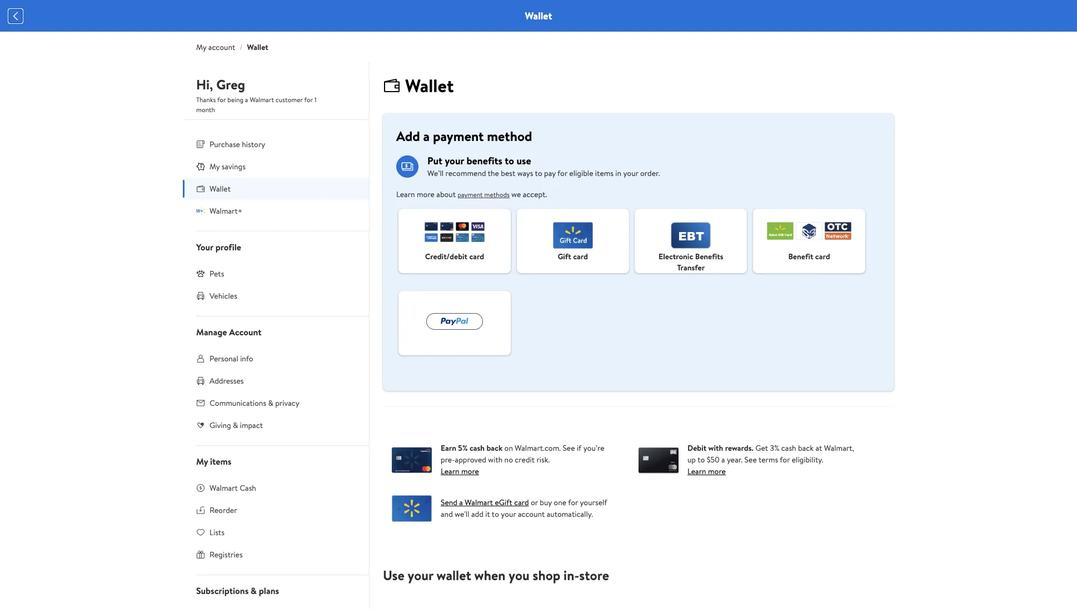 Task type: describe. For each thing, give the bounding box(es) containing it.
eligibility.
[[792, 455, 824, 466]]

if
[[577, 443, 582, 454]]

terms
[[759, 455, 778, 466]]

history
[[242, 139, 265, 150]]

send a walmart egift card link
[[441, 498, 529, 509]]

my items
[[196, 456, 231, 468]]

credit/debit card button
[[399, 209, 511, 274]]

my savings link
[[183, 156, 369, 178]]

0 horizontal spatial learn
[[396, 189, 415, 200]]

reorder
[[210, 505, 237, 516]]

for inside put your benefits to use we'll recommend the best ways to pay for eligible items in your order.
[[558, 168, 568, 179]]

account inside the or buy one for yourself and we'll add it to your account automatically.
[[518, 509, 545, 521]]

card for gift card
[[573, 251, 588, 263]]

personal info link
[[183, 348, 369, 370]]

add
[[471, 509, 483, 521]]

transfer
[[677, 263, 705, 274]]

your
[[196, 241, 213, 253]]

on walmart.com. see if you're pre-approved with no credit risk. learn more
[[441, 443, 604, 478]]

subscriptions & plans
[[196, 585, 279, 598]]

registries link
[[183, 544, 369, 566]]

addresses link
[[183, 370, 369, 392]]

learn more button
[[688, 467, 726, 478]]

card for benefit card
[[815, 251, 830, 263]]

send a walmart egift card
[[441, 498, 529, 509]]

manage account
[[196, 326, 262, 339]]

get
[[755, 443, 768, 454]]

reorder link
[[183, 500, 369, 522]]

gift card button
[[517, 209, 629, 274]]

year.
[[727, 455, 743, 466]]

electronic benefits transfer button
[[635, 209, 747, 274]]

month
[[196, 105, 215, 115]]

cash for 3%
[[781, 443, 796, 454]]

no
[[504, 455, 513, 466]]

plans
[[259, 585, 279, 598]]

to left use
[[505, 154, 514, 168]]

ways
[[517, 168, 533, 179]]

or
[[531, 498, 538, 509]]

to inside get 3% cash back at walmart, up to $50 a year. see terms for eligibility. learn more
[[698, 455, 705, 466]]

we'll
[[427, 168, 444, 179]]

your inside the or buy one for yourself and we'll add it to your account automatically.
[[501, 509, 516, 521]]

to inside the or buy one for yourself and we'll add it to your account automatically.
[[492, 509, 499, 521]]

credit/debit card
[[425, 251, 484, 263]]

giving & impact
[[210, 420, 263, 431]]

you're
[[583, 443, 604, 454]]

info
[[240, 354, 253, 365]]

walmart.com.
[[515, 443, 561, 454]]

one
[[554, 498, 566, 509]]

shop
[[533, 567, 560, 586]]

we'll
[[455, 509, 469, 521]]

being
[[228, 95, 243, 104]]

my savings
[[210, 161, 246, 172]]

we
[[512, 189, 521, 200]]

earn
[[441, 443, 456, 454]]

your right put
[[445, 154, 464, 168]]

debit
[[688, 443, 707, 454]]

privacy
[[275, 398, 299, 409]]

order.
[[640, 168, 660, 179]]

giving & impact link
[[183, 415, 369, 437]]

cash for 5%
[[470, 443, 485, 454]]

3%
[[770, 443, 780, 454]]

a inside get 3% cash back at walmart, up to $50 a year. see terms for eligibility. learn more
[[721, 455, 725, 466]]

see inside on walmart.com. see if you're pre-approved with no credit risk. learn more
[[563, 443, 575, 454]]

walmart capital one image
[[392, 447, 432, 474]]

wallet
[[437, 567, 471, 586]]

1 vertical spatial items
[[210, 456, 231, 468]]

1
[[314, 95, 317, 104]]

walmart inside hi, greg thanks for being a walmart customer for 1 month
[[250, 95, 274, 104]]

personal info
[[210, 354, 253, 365]]

credit
[[515, 455, 535, 466]]

my for my items
[[196, 456, 208, 468]]

on
[[504, 443, 513, 454]]

profile
[[215, 241, 241, 253]]

hi, greg thanks for being a walmart customer for 1 month
[[196, 75, 317, 115]]

back for 3%
[[798, 443, 814, 454]]

learn more link
[[441, 467, 479, 478]]

1 vertical spatial wallet link
[[183, 178, 369, 200]]

automatically.
[[547, 509, 593, 521]]

benefit card image
[[767, 223, 852, 240]]

approved
[[455, 455, 486, 466]]

benefits
[[467, 154, 502, 168]]

your right the use
[[408, 567, 433, 586]]

up
[[688, 455, 696, 466]]

eligible
[[569, 168, 593, 179]]

send
[[441, 498, 457, 509]]

& for communications
[[268, 398, 273, 409]]

vehicles link
[[183, 285, 369, 307]]

method
[[487, 127, 532, 146]]

1 vertical spatial walmart
[[210, 483, 238, 494]]

to left pay
[[535, 168, 542, 179]]

my account / wallet
[[196, 42, 268, 53]]

a right add
[[423, 127, 430, 146]]

egift
[[495, 498, 512, 509]]

in
[[616, 168, 621, 179]]

get 3% cash back at walmart, up to $50 a year. see terms for eligibility. learn more
[[688, 443, 854, 478]]

savings
[[222, 161, 246, 172]]

addresses
[[210, 376, 244, 387]]

recommend
[[446, 168, 486, 179]]

cash
[[240, 483, 256, 494]]

or buy one for yourself and we'll add it to your account automatically.
[[441, 498, 607, 521]]

0 horizontal spatial more
[[417, 189, 435, 200]]

your profile
[[196, 241, 241, 253]]

put
[[427, 154, 442, 168]]

accept.
[[523, 189, 547, 200]]

$50
[[707, 455, 720, 466]]



Task type: vqa. For each thing, say whether or not it's contained in the screenshot.
the where at right top
no



Task type: locate. For each thing, give the bounding box(es) containing it.
to
[[505, 154, 514, 168], [535, 168, 542, 179], [698, 455, 705, 466], [492, 509, 499, 521]]

items left in
[[595, 168, 614, 179]]

for right pay
[[558, 168, 568, 179]]

cash up approved on the left bottom of page
[[470, 443, 485, 454]]

items
[[595, 168, 614, 179], [210, 456, 231, 468]]

see right year.
[[745, 455, 757, 466]]

your right in
[[623, 168, 638, 179]]

& right giving
[[233, 420, 238, 431]]

1 horizontal spatial see
[[745, 455, 757, 466]]

my account link
[[196, 42, 235, 53]]

1 horizontal spatial &
[[251, 585, 257, 598]]

walmart right being
[[250, 95, 274, 104]]

1 vertical spatial my
[[210, 161, 220, 172]]

walmart cash
[[210, 483, 256, 494]]

wallet link down "purchase history" link
[[183, 178, 369, 200]]

more inside get 3% cash back at walmart, up to $50 a year. see terms for eligibility. learn more
[[708, 467, 726, 478]]

& for subscriptions
[[251, 585, 257, 598]]

0 horizontal spatial &
[[233, 420, 238, 431]]

benefit card button
[[753, 209, 865, 274]]

learn down pre-
[[441, 467, 459, 478]]

best
[[501, 168, 515, 179]]

payment inside learn more about payment methods we accept.
[[458, 190, 483, 200]]

with inside on walmart.com. see if you're pre-approved with no credit risk. learn more
[[488, 455, 503, 466]]

in-
[[564, 567, 579, 586]]

1 horizontal spatial items
[[595, 168, 614, 179]]

2 back from the left
[[798, 443, 814, 454]]

1 vertical spatial with
[[488, 455, 503, 466]]

for right terms
[[780, 455, 790, 466]]

more inside on walmart.com. see if you're pre-approved with no credit risk. learn more
[[461, 467, 479, 478]]

more left about
[[417, 189, 435, 200]]

see inside get 3% cash back at walmart, up to $50 a year. see terms for eligibility. learn more
[[745, 455, 757, 466]]

benefit
[[788, 251, 813, 263]]

learn more about payment methods we accept.
[[396, 189, 547, 200]]

1 vertical spatial icon image
[[196, 207, 205, 216]]

1 horizontal spatial walmart
[[250, 95, 274, 104]]

gift card
[[558, 251, 588, 263]]

with up $50
[[708, 443, 723, 454]]

cash inside get 3% cash back at walmart, up to $50 a year. see terms for eligibility. learn more
[[781, 443, 796, 454]]

for left being
[[217, 95, 226, 104]]

risk.
[[537, 455, 550, 466]]

walmart+ link
[[183, 200, 369, 222]]

pre-
[[441, 455, 455, 466]]

lists
[[210, 527, 224, 539]]

subscriptions
[[196, 585, 249, 598]]

walmart up "reorder"
[[210, 483, 238, 494]]

card for credit/debit card
[[469, 251, 484, 263]]

wallet link right / at the left top of page
[[247, 42, 268, 53]]

2 vertical spatial icon image
[[196, 269, 205, 278]]

customer
[[276, 95, 303, 104]]

personal
[[210, 354, 238, 365]]

2 icon image from the top
[[196, 207, 205, 216]]

1 horizontal spatial learn
[[441, 467, 459, 478]]

about
[[436, 189, 456, 200]]

gift card image
[[553, 223, 593, 249]]

1 horizontal spatial more
[[461, 467, 479, 478]]

more down approved on the left bottom of page
[[461, 467, 479, 478]]

& for giving
[[233, 420, 238, 431]]

debit with rewards.
[[688, 443, 754, 454]]

0 horizontal spatial back
[[487, 443, 503, 454]]

back inside get 3% cash back at walmart, up to $50 a year. see terms for eligibility. learn more
[[798, 443, 814, 454]]

icon image left walmart+
[[196, 207, 205, 216]]

icon image inside the walmart+ link
[[196, 207, 205, 216]]

1 vertical spatial see
[[745, 455, 757, 466]]

payment up put
[[433, 127, 484, 146]]

2 horizontal spatial learn
[[688, 467, 706, 478]]

2 horizontal spatial &
[[268, 398, 273, 409]]

purchase
[[210, 139, 240, 150]]

walmart+
[[210, 206, 242, 217]]

1 vertical spatial payment
[[458, 190, 483, 200]]

learn inside on walmart.com. see if you're pre-approved with no credit risk. learn more
[[441, 467, 459, 478]]

& inside giving & impact link
[[233, 420, 238, 431]]

yourself
[[580, 498, 607, 509]]

0 vertical spatial account
[[208, 42, 235, 53]]

when
[[474, 567, 506, 586]]

purchase history link
[[183, 133, 369, 156]]

use
[[383, 567, 405, 586]]

account
[[229, 326, 262, 339]]

& left privacy
[[268, 398, 273, 409]]

one world debit card image
[[639, 447, 679, 474]]

use your wallet when you shop in-store
[[383, 567, 609, 586]]

the
[[488, 168, 499, 179]]

electronic benefits transfer image
[[671, 223, 711, 249]]

payment
[[433, 127, 484, 146], [458, 190, 483, 200]]

add
[[396, 127, 420, 146]]

impact
[[240, 420, 263, 431]]

2 horizontal spatial more
[[708, 467, 726, 478]]

for left 1
[[304, 95, 313, 104]]

benefit card
[[788, 251, 830, 263]]

add a payment method
[[396, 127, 532, 146]]

1 horizontal spatial back
[[798, 443, 814, 454]]

0 horizontal spatial see
[[563, 443, 575, 454]]

back for 5%
[[487, 443, 503, 454]]

hi,
[[196, 75, 213, 94]]

icon image left my savings at top
[[196, 162, 205, 171]]

for inside the or buy one for yourself and we'll add it to your account automatically.
[[568, 498, 578, 509]]

icon image
[[196, 162, 205, 171], [196, 207, 205, 216], [196, 269, 205, 278]]

account left / at the left top of page
[[208, 42, 235, 53]]

1 back from the left
[[487, 443, 503, 454]]

0 horizontal spatial walmart
[[210, 483, 238, 494]]

cash right 3%
[[781, 443, 796, 454]]

a right $50
[[721, 455, 725, 466]]

with
[[708, 443, 723, 454], [488, 455, 503, 466]]

more down $50
[[708, 467, 726, 478]]

communications
[[210, 398, 266, 409]]

1 horizontal spatial cash
[[781, 443, 796, 454]]

1 horizontal spatial with
[[708, 443, 723, 454]]

0 vertical spatial payment
[[433, 127, 484, 146]]

credit/debit
[[425, 251, 467, 263]]

0 vertical spatial with
[[708, 443, 723, 454]]

walmart up add
[[465, 498, 493, 509]]

and
[[441, 509, 453, 521]]

giving
[[210, 420, 231, 431]]

pay
[[544, 168, 556, 179]]

0 vertical spatial &
[[268, 398, 273, 409]]

2 vertical spatial &
[[251, 585, 257, 598]]

learn inside get 3% cash back at walmart, up to $50 a year. see terms for eligibility. learn more
[[688, 467, 706, 478]]

1 vertical spatial &
[[233, 420, 238, 431]]

cash
[[470, 443, 485, 454], [781, 443, 796, 454]]

icon image inside my savings link
[[196, 162, 205, 171]]

a inside hi, greg thanks for being a walmart customer for 1 month
[[245, 95, 248, 104]]

methods
[[484, 190, 510, 200]]

payment down recommend
[[458, 190, 483, 200]]

vehicles
[[210, 291, 237, 302]]

walmart gift card image
[[392, 496, 432, 523]]

2 cash from the left
[[781, 443, 796, 454]]

payment methods link
[[458, 190, 510, 200]]

account down or at the left bottom of the page
[[518, 509, 545, 521]]

walmart,
[[824, 443, 854, 454]]

my
[[196, 42, 206, 53], [210, 161, 220, 172], [196, 456, 208, 468]]

hi, greg link
[[196, 75, 245, 98]]

& left plans
[[251, 585, 257, 598]]

0 vertical spatial walmart
[[250, 95, 274, 104]]

earn 5% cash back
[[441, 443, 503, 454]]

card right benefit
[[815, 251, 830, 263]]

3 icon image from the top
[[196, 269, 205, 278]]

put your benefits to use we'll recommend the best ways to pay for eligible items in your order.
[[427, 154, 660, 179]]

wallet link
[[247, 42, 268, 53], [183, 178, 369, 200]]

a up "we'll" at bottom left
[[459, 498, 463, 509]]

for up automatically.
[[568, 498, 578, 509]]

a right being
[[245, 95, 248, 104]]

card
[[469, 251, 484, 263], [573, 251, 588, 263], [815, 251, 830, 263], [514, 498, 529, 509]]

to right it
[[492, 509, 499, 521]]

learn left about
[[396, 189, 415, 200]]

2 vertical spatial walmart
[[465, 498, 493, 509]]

icon image inside pets link
[[196, 269, 205, 278]]

0 vertical spatial see
[[563, 443, 575, 454]]

card right credit/debit
[[469, 251, 484, 263]]

icon image for walmart+
[[196, 207, 205, 216]]

back image
[[9, 9, 22, 23]]

lists link
[[183, 522, 369, 544]]

back left the "on"
[[487, 443, 503, 454]]

greg
[[216, 75, 245, 94]]

0 vertical spatial my
[[196, 42, 206, 53]]

more
[[417, 189, 435, 200], [461, 467, 479, 478], [708, 467, 726, 478]]

pets
[[210, 268, 224, 280]]

to right up
[[698, 455, 705, 466]]

1 vertical spatial account
[[518, 509, 545, 521]]

items inside put your benefits to use we'll recommend the best ways to pay for eligible items in your order.
[[595, 168, 614, 179]]

it
[[485, 509, 490, 521]]

card left or at the left bottom of the page
[[514, 498, 529, 509]]

& inside communications & privacy link
[[268, 398, 273, 409]]

for inside get 3% cash back at walmart, up to $50 a year. see terms for eligibility. learn more
[[780, 455, 790, 466]]

0 horizontal spatial with
[[488, 455, 503, 466]]

0 horizontal spatial items
[[210, 456, 231, 468]]

1 cash from the left
[[470, 443, 485, 454]]

a
[[245, 95, 248, 104], [423, 127, 430, 146], [721, 455, 725, 466], [459, 498, 463, 509]]

2 horizontal spatial walmart
[[465, 498, 493, 509]]

0 vertical spatial items
[[595, 168, 614, 179]]

learn
[[396, 189, 415, 200], [441, 467, 459, 478], [688, 467, 706, 478]]

0 vertical spatial wallet link
[[247, 42, 268, 53]]

icon image for my savings
[[196, 162, 205, 171]]

0 horizontal spatial account
[[208, 42, 235, 53]]

card right gift
[[573, 251, 588, 263]]

gift
[[558, 251, 571, 263]]

0 vertical spatial icon image
[[196, 162, 205, 171]]

icon image left pets
[[196, 269, 205, 278]]

learn down up
[[688, 467, 706, 478]]

2 vertical spatial my
[[196, 456, 208, 468]]

your
[[445, 154, 464, 168], [623, 168, 638, 179], [501, 509, 516, 521], [408, 567, 433, 586]]

with left no
[[488, 455, 503, 466]]

1 horizontal spatial account
[[518, 509, 545, 521]]

walmart
[[250, 95, 274, 104], [210, 483, 238, 494], [465, 498, 493, 509]]

registries
[[210, 550, 243, 561]]

0 horizontal spatial cash
[[470, 443, 485, 454]]

credit/debit card image
[[425, 223, 485, 243]]

items up walmart cash
[[210, 456, 231, 468]]

1 icon image from the top
[[196, 162, 205, 171]]

my for my savings
[[210, 161, 220, 172]]

your down egift
[[501, 509, 516, 521]]

icon image for pets
[[196, 269, 205, 278]]

back up eligibility.
[[798, 443, 814, 454]]

purchase history
[[210, 139, 265, 150]]

my for my account / wallet
[[196, 42, 206, 53]]

see left "if"
[[563, 443, 575, 454]]

rewards.
[[725, 443, 754, 454]]



